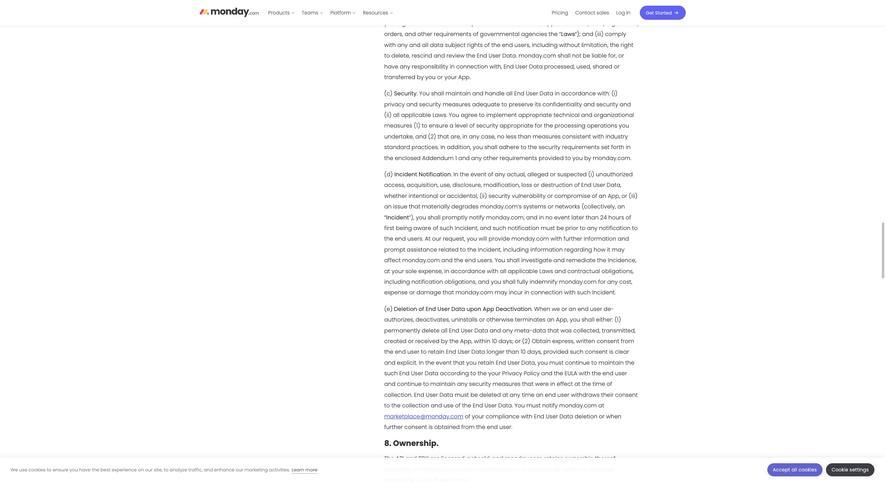 Task type: vqa. For each thing, say whether or not it's contained in the screenshot.
FEEDBACK link
no



Task type: describe. For each thing, give the bounding box(es) containing it.
it
[[607, 246, 611, 254]]

or inside "of your compliance with end user data deletion or when further consent is obtained from the end user."
[[599, 412, 605, 421]]

delete,
[[392, 52, 410, 60]]

log in
[[617, 9, 631, 16]]

on
[[138, 466, 144, 473]]

either:
[[596, 316, 613, 324]]

marketing
[[245, 466, 268, 473]]

to right site, on the left
[[164, 466, 168, 473]]

with inside "of your compliance with end user data deletion or when further consent is obtained from the end user."
[[521, 412, 533, 421]]

no inside "), you shall promptly notify monday.com, and in no event later than 24 hours of first being aware of such incident, and such notification must be prior to any notification to the end users. at our request, you will provide monday.com with further information and prompt assistance related to the incident, including information regarding how it may affect monday.com and the end users. you shall investigate and remediate the incidence, at your sole expense, in accordance with all applicable laws and contractual obligations, including notification obligations, and you shall fully indemnify monday.com for any cost, expense or damage that monday.com may incur in connection with such incident.
[[546, 213, 553, 221]]

2 vertical spatial not
[[579, 465, 588, 474]]

are,
[[451, 133, 461, 141]]

or right we
[[562, 305, 567, 313]]

including inside "); and (iii) comply with any and all data subject rights of the end users, including without limitation, the right to delete, rescind and review the end user data. monday.com shall not be liable for, or have any responsibility in connection with, end user data processed, used, shared or transferred by you or your app.
[[532, 41, 558, 49]]

1 vertical spatial 10
[[521, 348, 526, 356]]

or down 'for,'
[[614, 62, 620, 71]]

to up incidence,
[[632, 224, 638, 232]]

of up compromise
[[574, 181, 580, 189]]

assistance
[[407, 246, 437, 254]]

practices.
[[412, 143, 439, 151]]

an down were
[[536, 391, 544, 399]]

end inside . in the event of any actual, alleged or suspected (i) unauthorized access, acquisition, use, disclosure, modification, loss or destruction of end user data, whether intentional or accidental, (ii) security vulnerability or compromise of an app, or (iii) an issue that materially degrades monday.com's systems or networks (collectively, an "
[[581, 181, 592, 189]]

an right we
[[569, 305, 576, 313]]

including up expense
[[384, 278, 410, 286]]

adequate
[[472, 100, 500, 108]]

end down created
[[395, 348, 406, 356]]

an up "(collectively,"
[[599, 192, 606, 200]]

user down clear
[[615, 369, 627, 378]]

any right prior in the right of the page
[[587, 224, 598, 232]]

monday.com.
[[593, 154, 632, 162]]

than inside . you shall maintain and handle all end user data in accordance with: (i) privacy and security measures adequate to preserve its confidentiality and security and (ii) all applicable laws. you agree to implement appropriate technical and organizational measures (1) to ensure a level of security appropriate for the processing operations you undertake, and (2) that are, in any case, no less than measures consistent with industry standard practices. in addition, you shall adhere to the security requirements set forth in the enclosed addendum 1 and any other requirements provided to you by monday.com.
[[518, 133, 531, 141]]

of up the modification,
[[488, 170, 494, 179]]

or down destruction
[[547, 192, 553, 200]]

api
[[396, 455, 404, 463]]

handle
[[485, 90, 505, 98]]

be inside . when we or an end user de- authorizes, deactivates, uninstalls or otherwise terminates an app, you shall either: (1) permanently delete all end user data and any meta-data that was collected, transmitted, created or received by the app, within 10 days; or (2) obtain express, written consent from the end user to retain end user data longer than 10 days, provided such consent is clear and explicit. in the event that you retain end user data, you must continue to maintain the such end user data according to the your privacy policy and the eula with the end user and continue to maintain any security measures that were in effect at the time of collection. end user data must be deleted at any time an end user withdraws their consent to the collection and use of the end user data. you must notify monday.com at marketplace@monday.com
[[471, 391, 478, 399]]

of up "(collectively,"
[[592, 192, 598, 200]]

0 vertical spatial information
[[584, 235, 617, 243]]

your inside "), you shall promptly notify monday.com, and in no event later than 24 hours of first being aware of such incident, and such notification must be prior to any notification to the end users. at our request, you will provide monday.com with further information and prompt assistance related to the incident, including information regarding how it may affect monday.com and the end users. you shall investigate and remediate the incidence, at your sole expense, in accordance with all applicable laws and contractual obligations, including notification obligations, and you shall fully indemnify monday.com for any cost, expense or damage that monday.com may incur in connection with such incident.
[[392, 267, 404, 275]]

notify inside "), you shall promptly notify monday.com, and in no event later than 24 hours of first being aware of such incident, and such notification must be prior to any notification to the end users. at our request, you will provide monday.com with further information and prompt assistance related to the incident, including information regarding how it may affect monday.com and the end users. you shall investigate and remediate the incidence, at your sole expense, in accordance with all applicable laws and contractual obligations, including notification obligations, and you shall fully indemnify monday.com for any cost, expense or damage that monday.com may incur in connection with such incident.
[[469, 213, 485, 221]]

experience
[[112, 466, 137, 473]]

get
[[646, 9, 654, 16]]

industry
[[606, 133, 628, 141]]

have inside dialog
[[79, 466, 91, 473]]

monday.com up upon
[[456, 289, 493, 297]]

0 horizontal spatial our
[[145, 466, 153, 473]]

further inside "), you shall promptly notify monday.com, and in no event later than 24 hours of first being aware of such incident, and such notification must be prior to any notification to the end users. at our request, you will provide monday.com with further information and prompt assistance related to the incident, including information regarding how it may affect monday.com and the end users. you shall investigate and remediate the incidence, at your sole expense, in accordance with all applicable laws and contractual obligations, including notification obligations, and you shall fully indemnify monday.com for any cost, expense or damage that monday.com may incur in connection with such incident.
[[564, 235, 582, 243]]

shall left investigate
[[507, 256, 520, 264]]

compromise
[[555, 192, 591, 200]]

in right expense,
[[445, 267, 449, 275]]

limitation,
[[582, 41, 609, 49]]

all down retains
[[554, 465, 560, 474]]

the inside . in the event of any actual, alleged or suspected (i) unauthorized access, acquisition, use, disclosure, modification, loss or destruction of end user data, whether intentional or accidental, (ii) security vulnerability or compromise of an app, or (iii) an issue that materially degrades monday.com's systems or networks (collectively, an "
[[460, 170, 469, 179]]

dialog containing we use cookies to ensure you have the best experience on our site, to analyze traffic, and enhance our marketing activities.
[[0, 458, 885, 482]]

or right 'for,'
[[619, 52, 624, 60]]

in inside . when we or an end user de- authorizes, deactivates, uninstalls or otherwise terminates an app, you shall either: (1) permanently delete all end user data and any meta-data that was collected, transmitted, created or received by the app, within 10 days; or (2) obtain express, written consent from the end user to retain end user data longer than 10 days, provided such consent is clear and explicit. in the event that you retain end user data, you must continue to maintain the such end user data according to the your privacy policy and the eula with the end user and continue to maintain any security measures that were in effect at the time of collection. end user data must be deleted at any time an end user withdraws their consent to the collection and use of the end user data. you must notify monday.com at marketplace@monday.com
[[419, 359, 424, 367]]

0 vertical spatial incident,
[[455, 224, 479, 232]]

to up collection
[[423, 380, 429, 388]]

an up hours
[[618, 203, 625, 211]]

investigate
[[521, 256, 552, 264]]

you down case,
[[473, 143, 483, 151]]

24
[[600, 213, 607, 221]]

consent right 'their'
[[615, 391, 638, 399]]

data down the within on the right bottom of page
[[472, 348, 485, 356]]

cookie settings button
[[826, 463, 875, 476]]

that left 'was'
[[548, 326, 559, 335]]

end up according at the bottom
[[446, 348, 456, 356]]

set
[[601, 143, 610, 151]]

1 vertical spatial users.
[[477, 256, 493, 264]]

such down explicit.
[[384, 369, 398, 378]]

(iii) inside "); and (iii) comply with any and all data subject rights of the end users, including without limitation, the right to delete, rescind and review the end user data. monday.com shall not be liable for, or have any responsibility in connection with, end user data processed, used, shared or transferred by you or your app.
[[595, 30, 604, 38]]

or right days;
[[515, 337, 521, 345]]

all right handle
[[506, 90, 513, 98]]

confidentiality
[[543, 100, 582, 108]]

data left according at the bottom
[[425, 369, 439, 378]]

with inside "); and (iii) comply with any and all data subject rights of the end users, including without limitation, the right to delete, rescind and review the end user data. monday.com shall not be liable for, or have any responsibility in connection with, end user data processed, used, shared or transferred by you or your app.
[[384, 41, 396, 49]]

the
[[384, 455, 394, 463]]

comply
[[605, 30, 626, 38]]

all inside button
[[792, 467, 798, 473]]

accept all cookies button
[[768, 463, 823, 476]]

indemnify
[[530, 278, 558, 286]]

end down longer
[[496, 359, 506, 367]]

or inside "), you shall promptly notify monday.com, and in no event later than 24 hours of first being aware of such incident, and such notification must be prior to any notification to the end users. at our request, you will provide monday.com with further information and prompt assistance related to the incident, including information regarding how it may affect monday.com and the end users. you shall investigate and remediate the incidence, at your sole expense, in accordance with all applicable laws and contractual obligations, including notification obligations, and you shall fully indemnify monday.com for any cost, expense or damage that monday.com may incur in connection with such incident.
[[409, 289, 415, 297]]

for inside . you shall maintain and handle all end user data in accordance with: (i) privacy and security measures adequate to preserve its confidentiality and security and (ii) all applicable laws. you agree to implement appropriate technical and organizational measures (1) to ensure a level of security appropriate for the processing operations you undertake, and (2) that are, in any case, no less than measures consistent with industry standard practices. in addition, you shall adhere to the security requirements set forth in the enclosed addendum 1 and any other requirements provided to you by monday.com.
[[535, 122, 543, 130]]

monday.com up investigate
[[512, 235, 549, 243]]

(i) inside . you shall maintain and handle all end user data in accordance with: (i) privacy and security measures adequate to preserve its confidentiality and security and (ii) all applicable laws. you agree to implement appropriate technical and organizational measures (1) to ensure a level of security appropriate for the processing operations you undertake, and (2) that are, in any case, no less than measures consistent with industry standard practices. in addition, you shall adhere to the security requirements set forth in the enclosed addendum 1 and any other requirements provided to you by monday.com.
[[612, 90, 618, 98]]

loss
[[522, 181, 532, 189]]

event inside . when we or an end user de- authorizes, deactivates, uninstalls or otherwise terminates an app, you shall either: (1) permanently delete all end user data and any meta-data that was collected, transmitted, created or received by the app, within 10 days; or (2) obtain express, written consent from the end user to retain end user data longer than 10 days, provided such consent is clear and explicit. in the event that you retain end user data, you must continue to maintain the such end user data according to the your privacy policy and the eula with the end user and continue to maintain any security measures that were in effect at the time of collection. end user data must be deleted at any time an end user withdraws their consent to the collection and use of the end user data. you must notify monday.com at marketplace@monday.com
[[436, 359, 452, 367]]

platform
[[330, 9, 351, 16]]

to up suspected
[[566, 154, 571, 162]]

you up according at the bottom
[[466, 359, 477, 367]]

you right "),
[[416, 213, 426, 221]]

end inside "); and (iii) comply with any and all data subject rights of the end users, including without limitation, the right to delete, rescind and review the end user data. monday.com shall not be liable for, or have any responsibility in connection with, end user data processed, used, shared or transferred by you or your app.
[[502, 41, 513, 49]]

monday.com down the assistance
[[402, 256, 440, 264]]

end up collected,
[[578, 305, 589, 313]]

the api and sdk are licensed, not sold, and monday.com retains ownership thereof, including all intellectual property rights therein and reserves all rights not expressly granted to you in these terms.
[[384, 455, 616, 482]]

be inside "), you shall promptly notify monday.com, and in no event later than 24 hours of first being aware of such incident, and such notification must be prior to any notification to the end users. at our request, you will provide monday.com with further information and prompt assistance related to the incident, including information regarding how it may affect monday.com and the end users. you shall investigate and remediate the incidence, at your sole expense, in accordance with all applicable laws and contractual obligations, including notification obligations, and you shall fully indemnify monday.com for any cost, expense or damage that monday.com may incur in connection with such incident.
[[557, 224, 564, 232]]

is inside . when we or an end user de- authorizes, deactivates, uninstalls or otherwise terminates an app, you shall either: (1) permanently delete all end user data and any meta-data that was collected, transmitted, created or received by the app, within 10 days; or (2) obtain express, written consent from the end user to retain end user data longer than 10 days, provided such consent is clear and explicit. in the event that you retain end user data, you must continue to maintain the such end user data according to the your privacy policy and the eula with the end user and continue to maintain any security measures that were in effect at the time of collection. end user data must be deleted at any time an end user withdraws their consent to the collection and use of the end user data. you must notify monday.com at marketplace@monday.com
[[610, 348, 614, 356]]

user.
[[500, 423, 513, 431]]

of up obtained
[[455, 402, 461, 410]]

user left de-
[[590, 305, 602, 313]]

user down effect
[[558, 391, 570, 399]]

addendum
[[422, 154, 454, 162]]

1 horizontal spatial obligations,
[[602, 267, 634, 275]]

shall down materially
[[428, 213, 441, 221]]

maintain inside . you shall maintain and handle all end user data in accordance with: (i) privacy and security measures adequate to preserve its confidentiality and security and (ii) all applicable laws. you agree to implement appropriate technical and organizational measures (1) to ensure a level of security appropriate for the processing operations you undertake, and (2) that are, in any case, no less than measures consistent with industry standard practices. in addition, you shall adhere to the security requirements set forth in the enclosed addendum 1 and any other requirements provided to you by monday.com.
[[446, 90, 471, 98]]

with:
[[598, 90, 610, 98]]

such left incident.
[[577, 289, 591, 297]]

activities.
[[269, 466, 290, 473]]

accordance inside . you shall maintain and handle all end user data in accordance with: (i) privacy and security measures adequate to preserve its confidentiality and security and (ii) all applicable laws. you agree to implement appropriate technical and organizational measures (1) to ensure a level of security appropriate for the processing operations you undertake, and (2) that are, in any case, no less than measures consistent with industry standard practices. in addition, you shall adhere to the security requirements set forth in the enclosed addendum 1 and any other requirements provided to you by monday.com.
[[561, 90, 596, 98]]

app
[[483, 305, 494, 313]]

or down responsibility
[[437, 73, 443, 81]]

must down express, on the right bottom
[[550, 359, 564, 367]]

for inside "), you shall promptly notify monday.com, and in no event later than 24 hours of first being aware of such incident, and such notification must be prior to any notification to the end users. at our request, you will provide monday.com with further information and prompt assistance related to the incident, including information regarding how it may affect monday.com and the end users. you shall investigate and remediate the incidence, at your sole expense, in accordance with all applicable laws and contractual obligations, including notification obligations, and you shall fully indemnify monday.com for any cost, expense or damage that monday.com may incur in connection with such incident.
[[598, 278, 606, 286]]

0 vertical spatial users.
[[408, 235, 423, 243]]

security inside . when we or an end user de- authorizes, deactivates, uninstalls or otherwise terminates an app, you shall either: (1) permanently delete all end user data and any meta-data that was collected, transmitted, created or received by the app, within 10 days; or (2) obtain express, written consent from the end user to retain end user data longer than 10 days, provided such consent is clear and explicit. in the event that you retain end user data, you must continue to maintain the such end user data according to the your privacy policy and the eula with the end user and continue to maintain any security measures that were in effect at the time of collection. end user data must be deleted at any time an end user withdraws their consent to the collection and use of the end user data. you must notify monday.com at marketplace@monday.com
[[469, 380, 491, 388]]

responsibility
[[412, 62, 448, 71]]

(2) inside . you shall maintain and handle all end user data in accordance with: (i) privacy and security measures adequate to preserve its confidentiality and security and (ii) all applicable laws. you agree to implement appropriate technical and organizational measures (1) to ensure a level of security appropriate for the processing operations you undertake, and (2) that are, in any case, no less than measures consistent with industry standard practices. in addition, you shall adhere to the security requirements set forth in the enclosed addendum 1 and any other requirements provided to you by monday.com.
[[428, 133, 436, 141]]

shall inside . when we or an end user de- authorizes, deactivates, uninstalls or otherwise terminates an app, you shall either: (1) permanently delete all end user data and any meta-data that was collected, transmitted, created or received by the app, within 10 days; or (2) obtain express, written consent from the end user to retain end user data longer than 10 days, provided such consent is clear and explicit. in the event that you retain end user data, you must continue to maintain the such end user data according to the your privacy policy and the eula with the end user and continue to maintain any security measures that were in effect at the time of collection. end user data must be deleted at any time an end user withdraws their consent to the collection and use of the end user data. you must notify monday.com at marketplace@monday.com
[[582, 316, 595, 324]]

you up 'was'
[[570, 316, 580, 324]]

our inside "), you shall promptly notify monday.com, and in no event later than 24 hours of first being aware of such incident, and such notification must be prior to any notification to the end users. at our request, you will provide monday.com with further information and prompt assistance related to the incident, including information regarding how it may affect monday.com and the end users. you shall investigate and remediate the incidence, at your sole expense, in accordance with all applicable laws and contractual obligations, including notification obligations, and you shall fully indemnify monday.com for any cost, expense or damage that monday.com may incur in connection with such incident.
[[432, 235, 442, 243]]

right
[[621, 41, 634, 49]]

that down policy
[[522, 380, 534, 388]]

cookies for use
[[28, 466, 46, 473]]

or up destruction
[[550, 170, 556, 179]]

or down permanently
[[408, 337, 414, 345]]

consistent
[[562, 133, 591, 141]]

in right are,
[[463, 133, 468, 141]]

consent down transmitted,
[[597, 337, 620, 345]]

1 vertical spatial not
[[467, 455, 477, 463]]

vulnerability
[[512, 192, 546, 200]]

materially
[[422, 203, 450, 211]]

shall up incur
[[503, 278, 516, 286]]

intellectual
[[420, 465, 450, 474]]

. when we or an end user de- authorizes, deactivates, uninstalls or otherwise terminates an app, you shall either: (1) permanently delete all end user data and any meta-data that was collected, transmitted, created or received by the app, within 10 days; or (2) obtain express, written consent from the end user to retain end user data longer than 10 days, provided such consent is clear and explicit. in the event that you retain end user data, you must continue to maintain the such end user data according to the your privacy policy and the eula with the end user and continue to maintain any security measures that were in effect at the time of collection. end user data must be deleted at any time an end user withdraws their consent to the collection and use of the end user data. you must notify monday.com at marketplace@monday.com
[[384, 305, 638, 421]]

use inside dialog
[[19, 466, 27, 473]]

measures down processing
[[533, 133, 561, 141]]

with down contractual
[[564, 289, 576, 297]]

user inside "of your compliance with end user data deletion or when further consent is obtained from the end user."
[[546, 412, 558, 421]]

shall up other
[[485, 143, 498, 151]]

any left case,
[[469, 133, 480, 141]]

to down received
[[421, 348, 427, 356]]

all inside . when we or an end user de- authorizes, deactivates, uninstalls or otherwise terminates an app, you shall either: (1) permanently delete all end user data and any meta-data that was collected, transmitted, created or received by the app, within 10 days; or (2) obtain express, written consent from the end user to retain end user data longer than 10 days, provided such consent is clear and explicit. in the event that you retain end user data, you must continue to maintain the such end user data according to the your privacy policy and the eula with the end user and continue to maintain any security measures that were in effect at the time of collection. end user data must be deleted at any time an end user withdraws their consent to the collection and use of the end user data. you must notify monday.com at marketplace@monday.com
[[441, 326, 448, 335]]

8.
[[384, 438, 392, 449]]

incidence,
[[608, 256, 637, 264]]

and inside dialog
[[204, 466, 213, 473]]

to up practices. at the left top
[[422, 122, 428, 130]]

further inside "of your compliance with end user data deletion or when further consent is obtained from the end user."
[[384, 423, 403, 431]]

learn more link
[[292, 466, 318, 473]]

how
[[594, 246, 606, 254]]

all inside "); and (iii) comply with any and all data subject rights of the end users, including without limitation, the right to delete, rescind and review the end user data. monday.com shall not be liable for, or have any responsibility in connection with, end user data processed, used, shared or transferred by you or your app.
[[422, 41, 429, 49]]

user down deleted
[[485, 402, 497, 410]]

any down according at the bottom
[[457, 380, 468, 388]]

from inside . when we or an end user de- authorizes, deactivates, uninstalls or otherwise terminates an app, you shall either: (1) permanently delete all end user data and any meta-data that was collected, transmitted, created or received by the app, within 10 days; or (2) obtain express, written consent from the end user to retain end user data longer than 10 days, provided such consent is clear and explicit. in the event that you retain end user data, you must continue to maintain the such end user data according to the your privacy policy and the eula with the end user and continue to maintain any security measures that were in effect at the time of collection. end user data must be deleted at any time an end user withdraws their consent to the collection and use of the end user data. you must notify monday.com at marketplace@monday.com
[[621, 337, 634, 345]]

measures up the undertake, on the left top of the page
[[384, 122, 412, 130]]

monday.com inside the api and sdk are licensed, not sold, and monday.com retains ownership thereof, including all intellectual property rights therein and reserves all rights not expressly granted to you in these terms.
[[505, 455, 543, 463]]

must down according at the bottom
[[455, 391, 469, 399]]

uninstalls
[[452, 316, 478, 324]]

collected,
[[574, 326, 601, 335]]

of inside "of your compliance with end user data deletion or when further consent is obtained from the end user."
[[465, 412, 471, 421]]

consent down the written
[[585, 348, 608, 356]]

end right review
[[477, 52, 487, 60]]

1 vertical spatial app,
[[556, 316, 568, 324]]

by inside . you shall maintain and handle all end user data in accordance with: (i) privacy and security measures adequate to preserve its confidentiality and security and (ii) all applicable laws. you agree to implement appropriate technical and organizational measures (1) to ensure a level of security appropriate for the processing operations you undertake, and (2) that are, in any case, no less than measures consistent with industry standard practices. in addition, you shall adhere to the security requirements set forth in the enclosed addendum 1 and any other requirements provided to you by monday.com.
[[585, 154, 591, 162]]

hours
[[609, 213, 624, 221]]

in inside the api and sdk are licensed, not sold, and monday.com retains ownership thereof, including all intellectual property rights therein and reserves all rights not expressly granted to you in these terms.
[[428, 476, 432, 482]]

1 horizontal spatial laws
[[561, 30, 575, 38]]

end inside . you shall maintain and handle all end user data in accordance with: (i) privacy and security measures adequate to preserve its confidentiality and security and (ii) all applicable laws. you agree to implement appropriate technical and organizational measures (1) to ensure a level of security appropriate for the processing operations you undertake, and (2) that are, in any case, no less than measures consistent with industry standard practices. in addition, you shall adhere to the security requirements set forth in the enclosed addendum 1 and any other requirements provided to you by monday.com.
[[514, 90, 525, 98]]

accept all cookies
[[773, 467, 817, 473]]

user inside . you shall maintain and handle all end user data in accordance with: (i) privacy and security measures adequate to preserve its confidentiality and security and (ii) all applicable laws. you agree to implement appropriate technical and organizational measures (1) to ensure a level of security appropriate for the processing operations you undertake, and (2) that are, in any case, no less than measures consistent with industry standard practices. in addition, you shall adhere to the security requirements set forth in the enclosed addendum 1 and any other requirements provided to you by monday.com.
[[526, 90, 538, 98]]

1 vertical spatial time
[[522, 391, 535, 399]]

with up investigate
[[551, 235, 562, 243]]

an down we
[[547, 316, 555, 324]]

longer
[[487, 348, 505, 356]]

to right adhere
[[521, 143, 527, 151]]

destruction
[[541, 181, 573, 189]]

rights down 'ownership' at right
[[561, 465, 577, 474]]

licensed,
[[441, 455, 466, 463]]

sold,
[[478, 455, 491, 463]]

degrades
[[452, 203, 479, 211]]

whether
[[384, 192, 407, 200]]

data. inside "); and (iii) comply with any and all data subject rights of the end users, including without limitation, the right to delete, rescind and review the end user data. monday.com shall not be liable for, or have any responsibility in connection with, end user data processed, used, shared or transferred by you or your app.
[[503, 52, 517, 60]]

0 horizontal spatial notification
[[412, 278, 443, 286]]

security up the alleged
[[539, 143, 561, 151]]

technical
[[554, 111, 580, 119]]

with,
[[490, 62, 502, 71]]

any left other
[[471, 154, 482, 162]]

1 vertical spatial obligations,
[[445, 278, 477, 286]]

ensure inside dialog
[[53, 466, 68, 473]]

undertake,
[[384, 133, 414, 141]]

user up explicit.
[[408, 348, 420, 356]]

. you
[[417, 90, 430, 98]]

main element
[[265, 0, 686, 25]]

alleged
[[528, 170, 549, 179]]

rights inside "); and (iii) comply with any and all data subject rights of the end users, including without limitation, the right to delete, rescind and review the end user data. monday.com shall not be liable for, or have any responsibility in connection with, end user data processed, used, shared or transferred by you or your app.
[[467, 41, 483, 49]]

8. ownership.
[[384, 438, 439, 449]]

case,
[[481, 133, 496, 141]]

1 vertical spatial appropriate
[[500, 122, 534, 130]]

monday.com inside . when we or an end user de- authorizes, deactivates, uninstalls or otherwise terminates an app, you shall either: (1) permanently delete all end user data and any meta-data that was collected, transmitted, created or received by the app, within 10 days; or (2) obtain express, written consent from the end user to retain end user data longer than 10 days, provided such consent is clear and explicit. in the event that you retain end user data, you must continue to maintain the such end user data according to the your privacy policy and the eula with the end user and continue to maintain any security measures that were in effect at the time of collection. end user data must be deleted at any time an end user withdraws their consent to the collection and use of the end user data. you must notify monday.com at marketplace@monday.com
[[559, 402, 597, 410]]

in up confidentiality
[[555, 90, 560, 98]]

prior
[[566, 224, 578, 232]]

1 horizontal spatial may
[[612, 246, 625, 254]]

user down uninstalls
[[461, 326, 473, 335]]

provided inside . you shall maintain and handle all end user data in accordance with: (i) privacy and security measures adequate to preserve its confidentiality and security and (ii) all applicable laws. you agree to implement appropriate technical and organizational measures (1) to ensure a level of security appropriate for the processing operations you undertake, and (2) that are, in any case, no less than measures consistent with industry standard practices. in addition, you shall adhere to the security requirements set forth in the enclosed addendum 1 and any other requirements provided to you by monday.com.
[[539, 154, 564, 162]]

of inside . you shall maintain and handle all end user data in accordance with: (i) privacy and security measures adequate to preserve its confidentiality and security and (ii) all applicable laws. you agree to implement appropriate technical and organizational measures (1) to ensure a level of security appropriate for the processing operations you undertake, and (2) that are, in any case, no less than measures consistent with industry standard practices. in addition, you shall adhere to the security requirements set forth in the enclosed addendum 1 and any other requirements provided to you by monday.com.
[[469, 122, 475, 130]]

0 vertical spatial incident
[[395, 170, 417, 179]]

terminates
[[515, 316, 546, 324]]

1 horizontal spatial our
[[236, 466, 243, 473]]

(ii) inside . in the event of any actual, alleged or suspected (i) unauthorized access, acquisition, use, disclosure, modification, loss or destruction of end user data, whether intentional or accidental, (ii) security vulnerability or compromise of an app, or (iii) an issue that materially degrades monday.com's systems or networks (collectively, an "
[[480, 192, 487, 200]]

must inside "), you shall promptly notify monday.com, and in no event later than 24 hours of first being aware of such incident, and such notification must be prior to any notification to the end users. at our request, you will provide monday.com with further information and prompt assistance related to the incident, including information regarding how it may affect monday.com and the end users. you shall investigate and remediate the incidence, at your sole expense, in accordance with all applicable laws and contractual obligations, including notification obligations, and you shall fully indemnify monday.com for any cost, expense or damage that monday.com may incur in connection with such incident.
[[541, 224, 555, 232]]

0 horizontal spatial may
[[495, 289, 508, 297]]

user up collection
[[426, 391, 438, 399]]

(e)
[[384, 305, 393, 313]]

to right according at the bottom
[[471, 369, 476, 378]]

deleted
[[480, 391, 501, 399]]

any down delete,
[[400, 62, 410, 71]]

user inside . in the event of any actual, alleged or suspected (i) unauthorized access, acquisition, use, disclosure, modification, loss or destruction of end user data, whether intentional or accidental, (ii) security vulnerability or compromise of an app, or (iii) an issue that materially degrades monday.com's systems or networks (collectively, an "
[[593, 181, 605, 189]]

effect
[[557, 380, 573, 388]]

deactivates,
[[416, 316, 450, 324]]

(d)
[[384, 170, 393, 179]]

request,
[[443, 235, 465, 243]]

is inside "of your compliance with end user data deletion or when further consent is obtained from the end user."
[[429, 423, 433, 431]]

days;
[[499, 337, 514, 345]]

0 vertical spatial appropriate
[[519, 111, 552, 119]]

you inside "); and (iii) comply with any and all data subject rights of the end users, including without limitation, the right to delete, rescind and review the end user data. monday.com shall not be liable for, or have any responsibility in connection with, end user data processed, used, shared or transferred by you or your app.
[[426, 73, 436, 81]]

use inside . when we or an end user de- authorizes, deactivates, uninstalls or otherwise terminates an app, you shall either: (1) permanently delete all end user data and any meta-data that was collected, transmitted, created or received by the app, within 10 days; or (2) obtain express, written consent from the end user to retain end user data longer than 10 days, provided such consent is clear and explicit. in the event that you retain end user data, you must continue to maintain the such end user data according to the your privacy policy and the eula with the end user and continue to maintain any security measures that were in effect at the time of collection. end user data must be deleted at any time an end user withdraws their consent to the collection and use of the end user data. you must notify monday.com at marketplace@monday.com
[[444, 402, 454, 410]]

0 vertical spatial requirements
[[562, 143, 600, 151]]

standard
[[384, 143, 410, 151]]

1 horizontal spatial continue
[[565, 359, 590, 367]]

applicable inside "), you shall promptly notify monday.com, and in no event later than 24 hours of first being aware of such incident, and such notification must be prior to any notification to the end users. at our request, you will provide monday.com with further information and prompt assistance related to the incident, including information regarding how it may affect monday.com and the end users. you shall investigate and remediate the incidence, at your sole expense, in accordance with all applicable laws and contractual obligations, including notification obligations, and you shall fully indemnify monday.com for any cost, expense or damage that monday.com may incur in connection with such incident.
[[508, 267, 538, 275]]

user up according at the bottom
[[458, 348, 470, 356]]

data, inside . in the event of any actual, alleged or suspected (i) unauthorized access, acquisition, use, disclosure, modification, loss or destruction of end user data, whether intentional or accidental, (ii) security vulnerability or compromise of an app, or (iii) an issue that materially degrades monday.com's systems or networks (collectively, an "
[[607, 181, 622, 189]]

all left intellectual
[[412, 465, 418, 474]]

intentional
[[409, 192, 438, 200]]

its
[[535, 100, 541, 108]]

2 vertical spatial maintain
[[431, 380, 456, 388]]

1 vertical spatial incident,
[[478, 246, 502, 254]]

that inside . in the event of any actual, alleged or suspected (i) unauthorized access, acquisition, use, disclosure, modification, loss or destruction of end user data, whether intentional or accidental, (ii) security vulnerability or compromise of an app, or (iii) an issue that materially degrades monday.com's systems or networks (collectively, an "
[[409, 203, 420, 211]]

clear
[[615, 348, 629, 356]]

end up collection
[[414, 391, 424, 399]]

of up deactivates,
[[419, 305, 424, 313]]

end down uninstalls
[[449, 326, 459, 335]]

thereof,
[[595, 455, 616, 463]]

at
[[425, 235, 431, 243]]

monday.com's
[[480, 203, 522, 211]]

get started
[[646, 9, 672, 16]]

forth
[[611, 143, 624, 151]]

shall inside "); and (iii) comply with any and all data subject rights of the end users, including without limitation, the right to delete, rescind and review the end user data. monday.com shall not be liable for, or have any responsibility in connection with, end user data processed, used, shared or transferred by you or your app.
[[558, 52, 571, 60]]

or down use,
[[440, 192, 446, 200]]

expense
[[384, 289, 408, 297]]

resources
[[363, 9, 388, 16]]

(c)
[[384, 90, 393, 98]]



Task type: locate. For each thing, give the bounding box(es) containing it.
the inside "of your compliance with end user data deletion or when further consent is obtained from the end user."
[[476, 423, 486, 431]]

accept
[[773, 467, 791, 473]]

1 vertical spatial notify
[[542, 402, 558, 410]]

1 vertical spatial is
[[429, 423, 433, 431]]

1 vertical spatial requirements
[[500, 154, 537, 162]]

obtained
[[435, 423, 460, 431]]

0 horizontal spatial laws
[[540, 267, 553, 275]]

(c) security
[[384, 90, 417, 98]]

such up provide
[[493, 224, 506, 232]]

liable
[[592, 52, 607, 60]]

0 vertical spatial by
[[417, 73, 424, 81]]

to down 'adequate'
[[479, 111, 485, 119]]

1 vertical spatial applicable
[[508, 267, 538, 275]]

0 horizontal spatial time
[[522, 391, 535, 399]]

we use cookies to ensure you have the best experience on our site, to analyze traffic, and enhance our marketing activities. learn more
[[11, 466, 318, 473]]

1 horizontal spatial you
[[495, 256, 505, 264]]

ensure inside . you shall maintain and handle all end user data in accordance with: (i) privacy and security measures adequate to preserve its confidentiality and security and (ii) all applicable laws. you agree to implement appropriate technical and organizational measures (1) to ensure a level of security appropriate for the processing operations you undertake, and (2) that are, in any case, no less than measures consistent with industry standard practices. in addition, you shall adhere to the security requirements set forth in the enclosed addendum 1 and any other requirements provided to you by monday.com.
[[429, 122, 448, 130]]

0 horizontal spatial connection
[[456, 62, 488, 71]]

2 horizontal spatial event
[[554, 213, 570, 221]]

our right enhance at the left bottom of the page
[[236, 466, 243, 473]]

will
[[479, 235, 487, 243]]

retain
[[428, 348, 445, 356], [478, 359, 494, 367]]

an up "
[[384, 203, 392, 211]]

sole
[[406, 267, 417, 275]]

end up compromise
[[581, 181, 592, 189]]

you
[[449, 111, 459, 119], [495, 256, 505, 264], [515, 402, 525, 410]]

(ii) down disclosure, at the top right of page
[[480, 192, 487, 200]]

1 horizontal spatial is
[[610, 348, 614, 356]]

reserves
[[528, 465, 552, 474]]

0 horizontal spatial for
[[535, 122, 543, 130]]

1 vertical spatial by
[[585, 154, 591, 162]]

sales
[[597, 9, 609, 16]]

data up rescind
[[430, 41, 444, 49]]

were
[[535, 380, 549, 388]]

0 horizontal spatial be
[[471, 391, 478, 399]]

monday.com down the withdraws
[[559, 402, 597, 410]]

monday.com down contractual
[[559, 278, 597, 286]]

monday.com logo image
[[200, 5, 259, 19]]

1 vertical spatial incident
[[386, 213, 409, 221]]

1 horizontal spatial notification
[[508, 224, 539, 232]]

was
[[561, 326, 572, 335]]

1 vertical spatial provided
[[544, 348, 569, 356]]

cookies
[[28, 466, 46, 473], [799, 467, 817, 473]]

security up case,
[[476, 122, 498, 130]]

of inside "); and (iii) comply with any and all data subject rights of the end users, including without limitation, the right to delete, rescind and review the end user data. monday.com shall not be liable for, or have any responsibility in connection with, end user data processed, used, shared or transferred by you or your app.
[[485, 41, 490, 49]]

2 vertical spatial app,
[[460, 337, 473, 345]]

in right were
[[551, 380, 555, 388]]

0 vertical spatial retain
[[428, 348, 445, 356]]

for up incident.
[[598, 278, 606, 286]]

1 vertical spatial ensure
[[53, 466, 68, 473]]

from
[[621, 337, 634, 345], [462, 423, 475, 431]]

0 vertical spatial be
[[583, 52, 590, 60]]

end inside "of your compliance with end user data deletion or when further consent is obtained from the end user."
[[534, 412, 544, 421]]

1 horizontal spatial accordance
[[561, 90, 596, 98]]

0 horizontal spatial from
[[462, 423, 475, 431]]

1 horizontal spatial use
[[444, 402, 454, 410]]

event inside . in the event of any actual, alleged or suspected (i) unauthorized access, acquisition, use, disclosure, modification, loss or destruction of end user data, whether intentional or accidental, (ii) security vulnerability or compromise of an app, or (iii) an issue that materially degrades monday.com's systems or networks (collectively, an "
[[471, 170, 487, 179]]

in inside . when we or an end user de- authorizes, deactivates, uninstalls or otherwise terminates an app, you shall either: (1) permanently delete all end user data and any meta-data that was collected, transmitted, created or received by the app, within 10 days; or (2) obtain express, written consent from the end user to retain end user data longer than 10 days, provided such consent is clear and explicit. in the event that you retain end user data, you must continue to maintain the such end user data according to the your privacy policy and the eula with the end user and continue to maintain any security measures that were in effect at the time of collection. end user data must be deleted at any time an end user withdraws their consent to the collection and use of the end user data. you must notify monday.com at marketplace@monday.com
[[551, 380, 555, 388]]

used,
[[577, 62, 591, 71]]

notification down monday.com,
[[508, 224, 539, 232]]

any inside . in the event of any actual, alleged or suspected (i) unauthorized access, acquisition, use, disclosure, modification, loss or destruction of end user data, whether intentional or accidental, (ii) security vulnerability or compromise of an app, or (iii) an issue that materially degrades monday.com's systems or networks (collectively, an "
[[495, 170, 506, 179]]

affect
[[384, 256, 401, 264]]

1 vertical spatial (2)
[[522, 337, 530, 345]]

to inside "); and (iii) comply with any and all data subject rights of the end users, including without limitation, the right to delete, rescind and review the end user data. monday.com shall not be liable for, or have any responsibility in connection with, end user data processed, used, shared or transferred by you or your app.
[[384, 52, 390, 60]]

1 vertical spatial you
[[495, 256, 505, 264]]

issue
[[393, 203, 408, 211]]

1 vertical spatial be
[[557, 224, 564, 232]]

information up investigate
[[531, 246, 563, 254]]

by inside "); and (iii) comply with any and all data subject rights of the end users, including without limitation, the right to delete, rescind and review the end user data. monday.com shall not be liable for, or have any responsibility in connection with, end user data processed, used, shared or transferred by you or your app.
[[417, 73, 424, 81]]

1 horizontal spatial time
[[593, 380, 605, 388]]

or up hours
[[622, 192, 628, 200]]

addition,
[[447, 143, 471, 151]]

such up the request,
[[440, 224, 453, 232]]

at down affect
[[384, 267, 390, 275]]

2 vertical spatial event
[[436, 359, 452, 367]]

1 horizontal spatial information
[[584, 235, 617, 243]]

not up the used,
[[572, 52, 582, 60]]

with inside . you shall maintain and handle all end user data in accordance with: (i) privacy and security measures adequate to preserve its confidentiality and security and (ii) all applicable laws. you agree to implement appropriate technical and organizational measures (1) to ensure a level of security appropriate for the processing operations you undertake, and (2) that are, in any case, no less than measures consistent with industry standard practices. in addition, you shall adhere to the security requirements set forth in the enclosed addendum 1 and any other requirements provided to you by monday.com.
[[593, 133, 604, 141]]

implement
[[486, 111, 517, 119]]

we
[[11, 466, 18, 473]]

be inside "); and (iii) comply with any and all data subject rights of the end users, including without limitation, the right to delete, rescind and review the end user data. monday.com shall not be liable for, or have any responsibility in connection with, end user data processed, used, shared or transferred by you or your app.
[[583, 52, 590, 60]]

1 horizontal spatial 10
[[521, 348, 526, 356]]

(2) inside . when we or an end user de- authorizes, deactivates, uninstalls or otherwise terminates an app, you shall either: (1) permanently delete all end user data and any meta-data that was collected, transmitted, created or received by the app, within 10 days; or (2) obtain express, written consent from the end user to retain end user data longer than 10 days, provided such consent is clear and explicit. in the event that you retain end user data, you must continue to maintain the such end user data according to the your privacy policy and the eula with the end user and continue to maintain any security measures that were in effect at the time of collection. end user data must be deleted at any time an end user withdraws their consent to the collection and use of the end user data. you must notify monday.com at marketplace@monday.com
[[522, 337, 530, 345]]

you up suspected
[[573, 154, 583, 162]]

by inside . when we or an end user de- authorizes, deactivates, uninstalls or otherwise terminates an app, you shall either: (1) permanently delete all end user data and any meta-data that was collected, transmitted, created or received by the app, within 10 days; or (2) obtain express, written consent from the end user to retain end user data longer than 10 days, provided such consent is clear and explicit. in the event that you retain end user data, you must continue to maintain the such end user data according to the your privacy policy and the eula with the end user and continue to maintain any security measures that were in effect at the time of collection. end user data must be deleted at any time an end user withdraws their consent to the collection and use of the end user data. you must notify monday.com at marketplace@monday.com
[[441, 337, 448, 345]]

teams link
[[298, 7, 327, 18]]

any up the modification,
[[495, 170, 506, 179]]

you inside the api and sdk are licensed, not sold, and monday.com retains ownership thereof, including all intellectual property rights therein and reserves all rights not expressly granted to you in these terms.
[[416, 476, 426, 482]]

being
[[396, 224, 412, 232]]

your inside "); and (iii) comply with any and all data subject rights of the end users, including without limitation, the right to delete, rescind and review the end user data. monday.com shall not be liable for, or have any responsibility in connection with, end user data processed, used, shared or transferred by you or your app.
[[445, 73, 457, 81]]

0 horizontal spatial (1)
[[414, 122, 420, 130]]

connection inside "); and (iii) comply with any and all data subject rights of the end users, including without limitation, the right to delete, rescind and review the end user data. monday.com shall not be liable for, or have any responsibility in connection with, end user data processed, used, shared or transferred by you or your app.
[[456, 62, 488, 71]]

in inside "); and (iii) comply with any and all data subject rights of the end users, including without limitation, the right to delete, rescind and review the end user data. monday.com shall not be liable for, or have any responsibility in connection with, end user data processed, used, shared or transferred by you or your app.
[[450, 62, 455, 71]]

including inside the api and sdk are licensed, not sold, and monday.com retains ownership thereof, including all intellectual property rights therein and reserves all rights not expressly granted to you in these terms.
[[384, 465, 410, 474]]

at inside "), you shall promptly notify monday.com, and in no event later than 24 hours of first being aware of such incident, and such notification must be prior to any notification to the end users. at our request, you will provide monday.com with further information and prompt assistance related to the incident, including information regarding how it may affect monday.com and the end users. you shall investigate and remediate the incidence, at your sole expense, in accordance with all applicable laws and contractual obligations, including notification obligations, and you shall fully indemnify monday.com for any cost, expense or damage that monday.com may incur in connection with such incident.
[[384, 267, 390, 275]]

teams
[[302, 9, 318, 16]]

products
[[268, 9, 290, 16]]

incident down issue
[[386, 213, 409, 221]]

incur
[[509, 289, 523, 297]]

(ii)
[[384, 111, 392, 119], [480, 192, 487, 200]]

provided down express, on the right bottom
[[544, 348, 569, 356]]

(i)
[[612, 90, 618, 98], [589, 170, 595, 179]]

laws inside "), you shall promptly notify monday.com, and in no event later than 24 hours of first being aware of such incident, and such notification must be prior to any notification to the end users. at our request, you will provide monday.com with further information and prompt assistance related to the incident, including information regarding how it may affect monday.com and the end users. you shall investigate and remediate the incidence, at your sole expense, in accordance with all applicable laws and contractual obligations, including notification obligations, and you shall fully indemnify monday.com for any cost, expense or damage that monday.com may incur in connection with such incident.
[[540, 267, 553, 275]]

(1) up the undertake, on the left top of the page
[[414, 122, 420, 130]]

event inside "), you shall promptly notify monday.com, and in no event later than 24 hours of first being aware of such incident, and such notification must be prior to any notification to the end users. at our request, you will provide monday.com with further information and prompt assistance related to the incident, including information regarding how it may affect monday.com and the end users. you shall investigate and remediate the incidence, at your sole expense, in accordance with all applicable laws and contractual obligations, including notification obligations, and you shall fully indemnify monday.com for any cost, expense or damage that monday.com may incur in connection with such incident.
[[554, 213, 570, 221]]

collection
[[402, 402, 429, 410]]

be left deleted
[[471, 391, 478, 399]]

you left will
[[467, 235, 477, 243]]

0 horizontal spatial ensure
[[53, 466, 68, 473]]

with up delete,
[[384, 41, 396, 49]]

notify down degrades
[[469, 213, 485, 221]]

appropriate down the its
[[519, 111, 552, 119]]

consent
[[597, 337, 620, 345], [585, 348, 608, 356], [615, 391, 638, 399], [405, 423, 427, 431]]

1 horizontal spatial (2)
[[522, 337, 530, 345]]

enclosed
[[395, 154, 421, 162]]

end down were
[[534, 412, 544, 421]]

1 horizontal spatial event
[[471, 170, 487, 179]]

user down unauthorized
[[593, 181, 605, 189]]

obligations, up the (e) deletion of end user data upon app deactivation
[[445, 278, 477, 286]]

1 horizontal spatial for
[[598, 278, 606, 286]]

in inside . you shall maintain and handle all end user data in accordance with: (i) privacy and security measures adequate to preserve its confidentiality and security and (ii) all applicable laws. you agree to implement appropriate technical and organizational measures (1) to ensure a level of security appropriate for the processing operations you undertake, and (2) that are, in any case, no less than measures consistent with industry standard practices. in addition, you shall adhere to the security requirements set forth in the enclosed addendum 1 and any other requirements provided to you by monday.com.
[[441, 143, 446, 151]]

0 vertical spatial than
[[518, 133, 531, 141]]

(2) down meta-
[[522, 337, 530, 345]]

all up rescind
[[422, 41, 429, 49]]

traffic,
[[189, 466, 203, 473]]

from inside "of your compliance with end user data deletion or when further consent is obtained from the end user."
[[462, 423, 475, 431]]

than inside . when we or an end user de- authorizes, deactivates, uninstalls or otherwise terminates an app, you shall either: (1) permanently delete all end user data and any meta-data that was collected, transmitted, created or received by the app, within 10 days; or (2) obtain express, written consent from the end user to retain end user data longer than 10 days, provided such consent is clear and explicit. in the event that you retain end user data, you must continue to maintain the such end user data according to the your privacy policy and the eula with the end user and continue to maintain any security measures that were in effect at the time of collection. end user data must be deleted at any time an end user withdraws their consent to the collection and use of the end user data. you must notify monday.com at marketplace@monday.com
[[506, 348, 519, 356]]

to right prior in the right of the page
[[580, 224, 586, 232]]

than inside "), you shall promptly notify monday.com, and in no event later than 24 hours of first being aware of such incident, and such notification must be prior to any notification to the end users. at our request, you will provide monday.com with further information and prompt assistance related to the incident, including information regarding how it may affect monday.com and the end users. you shall investigate and remediate the incidence, at your sole expense, in accordance with all applicable laws and contractual obligations, including notification obligations, and you shall fully indemnify monday.com for any cost, expense or damage that monday.com may incur in connection with such incident.
[[586, 213, 599, 221]]

monday.com up reserves
[[505, 455, 543, 463]]

processed,
[[544, 62, 575, 71]]

of right aware
[[433, 224, 438, 232]]

notify
[[469, 213, 485, 221], [542, 402, 558, 410]]

laws up 'without'
[[561, 30, 575, 38]]

user down were
[[546, 412, 558, 421]]

marketplace@monday.com link
[[384, 412, 463, 421]]

0 horizontal spatial (iii)
[[595, 30, 604, 38]]

0 vertical spatial maintain
[[446, 90, 471, 98]]

0 horizontal spatial use
[[19, 466, 27, 473]]

level
[[455, 122, 468, 130]]

data up obtain
[[533, 326, 546, 335]]

(iii) down unauthorized
[[629, 192, 638, 200]]

preserve
[[509, 100, 533, 108]]

1
[[455, 154, 457, 162]]

cookies right 'accept' at the right bottom
[[799, 467, 817, 473]]

data, inside . when we or an end user de- authorizes, deactivates, uninstalls or otherwise terminates an app, you shall either: (1) permanently delete all end user data and any meta-data that was collected, transmitted, created or received by the app, within 10 days; or (2) obtain express, written consent from the end user to retain end user data longer than 10 days, provided such consent is clear and explicit. in the event that you retain end user data, you must continue to maintain the such end user data according to the your privacy policy and the eula with the end user and continue to maintain any security measures that were in effect at the time of collection. end user data must be deleted at any time an end user withdraws their consent to the collection and use of the end user data. you must notify monday.com at marketplace@monday.com
[[522, 359, 536, 367]]

shall right . you
[[431, 90, 444, 98]]

measures inside . when we or an end user de- authorizes, deactivates, uninstalls or otherwise terminates an app, you shall either: (1) permanently delete all end user data and any meta-data that was collected, transmitted, created or received by the app, within 10 days; or (2) obtain express, written consent from the end user to retain end user data longer than 10 days, provided such consent is clear and explicit. in the event that you retain end user data, you must continue to maintain the such end user data according to the your privacy policy and the eula with the end user and continue to maintain any security measures that were in effect at the time of collection. end user data must be deleted at any time an end user withdraws their consent to the collection and use of the end user data. you must notify monday.com at marketplace@monday.com
[[493, 380, 521, 388]]

0 vertical spatial from
[[621, 337, 634, 345]]

damage
[[417, 289, 441, 297]]

(ii) inside . you shall maintain and handle all end user data in accordance with: (i) privacy and security measures adequate to preserve its confidentiality and security and (ii) all applicable laws. you agree to implement appropriate technical and organizational measures (1) to ensure a level of security appropriate for the processing operations you undertake, and (2) that are, in any case, no less than measures consistent with industry standard practices. in addition, you shall adhere to the security requirements set forth in the enclosed addendum 1 and any other requirements provided to you by monday.com.
[[384, 111, 392, 119]]

0 horizontal spatial information
[[531, 246, 563, 254]]

all inside "), you shall promptly notify monday.com, and in no event later than 24 hours of first being aware of such incident, and such notification must be prior to any notification to the end users. at our request, you will provide monday.com with further information and prompt assistance related to the incident, including information regarding how it may affect monday.com and the end users. you shall investigate and remediate the incidence, at your sole expense, in accordance with all applicable laws and contractual obligations, including notification obligations, and you shall fully indemnify monday.com for any cost, expense or damage that monday.com may incur in connection with such incident.
[[500, 267, 507, 275]]

end down explicit.
[[399, 369, 410, 378]]

0 horizontal spatial accordance
[[451, 267, 486, 275]]

1 vertical spatial data.
[[498, 402, 513, 410]]

(e) deletion of end user data upon app deactivation
[[384, 305, 532, 313]]

0 horizontal spatial (i)
[[589, 170, 595, 179]]

data. up compliance
[[498, 402, 513, 410]]

1 horizontal spatial retain
[[478, 359, 494, 367]]

0 vertical spatial may
[[612, 246, 625, 254]]

de-
[[604, 305, 614, 313]]

users.
[[408, 235, 423, 243], [477, 256, 493, 264]]

consent inside "of your compliance with end user data deletion or when further consent is obtained from the end user."
[[405, 423, 427, 431]]

of up 'their'
[[607, 380, 612, 388]]

end right with,
[[504, 62, 514, 71]]

obligations, down incidence,
[[602, 267, 634, 275]]

any left cost,
[[608, 278, 618, 286]]

be
[[583, 52, 590, 60], [557, 224, 564, 232], [471, 391, 478, 399]]

data inside "); and (iii) comply with any and all data subject rights of the end users, including without limitation, the right to delete, rescind and review the end user data. monday.com shall not be liable for, or have any responsibility in connection with, end user data processed, used, shared or transferred by you or your app.
[[529, 62, 543, 71]]

1 vertical spatial connection
[[531, 289, 563, 297]]

. for when
[[532, 305, 533, 313]]

1 horizontal spatial requirements
[[562, 143, 600, 151]]

1 horizontal spatial have
[[384, 62, 398, 71]]

connection up app.
[[456, 62, 488, 71]]

(1) up transmitted,
[[615, 316, 621, 324]]

1 horizontal spatial (iii)
[[629, 192, 638, 200]]

(d) incident notification
[[384, 170, 451, 179]]

0 vertical spatial (1)
[[414, 122, 420, 130]]

1 vertical spatial .
[[532, 305, 533, 313]]

cookie
[[832, 467, 849, 473]]

"),
[[409, 213, 414, 221]]

the inside dialog
[[92, 466, 99, 473]]

0 horizontal spatial data,
[[522, 359, 536, 367]]

our right on
[[145, 466, 153, 473]]

0 horizontal spatial by
[[417, 73, 424, 81]]

0 vertical spatial ensure
[[429, 122, 448, 130]]

of your compliance with end user data deletion or when further consent is obtained from the end user.
[[384, 412, 622, 431]]

provided inside . when we or an end user de- authorizes, deactivates, uninstalls or otherwise terminates an app, you shall either: (1) permanently delete all end user data and any meta-data that was collected, transmitted, created or received by the app, within 10 days; or (2) obtain express, written consent from the end user to retain end user data longer than 10 days, provided such consent is clear and explicit. in the event that you retain end user data, you must continue to maintain the such end user data according to the your privacy policy and the eula with the end user and continue to maintain any security measures that were in effect at the time of collection. end user data must be deleted at any time an end user withdraws their consent to the collection and use of the end user data. you must notify monday.com at marketplace@monday.com
[[544, 348, 569, 356]]

(1) inside . you shall maintain and handle all end user data in accordance with: (i) privacy and security measures adequate to preserve its confidentiality and security and (ii) all applicable laws. you agree to implement appropriate technical and organizational measures (1) to ensure a level of security appropriate for the processing operations you undertake, and (2) that are, in any case, no less than measures consistent with industry standard practices. in addition, you shall adhere to the security requirements set forth in the enclosed addendum 1 and any other requirements provided to you by monday.com.
[[414, 122, 420, 130]]

a
[[450, 122, 454, 130]]

0 vertical spatial app,
[[608, 192, 620, 200]]

requirements down adhere
[[500, 154, 537, 162]]

data inside . when we or an end user de- authorizes, deactivates, uninstalls or otherwise terminates an app, you shall either: (1) permanently delete all end user data and any meta-data that was collected, transmitted, created or received by the app, within 10 days; or (2) obtain express, written consent from the end user to retain end user data longer than 10 days, provided such consent is clear and explicit. in the event that you retain end user data, you must continue to maintain the such end user data according to the your privacy policy and the eula with the end user and continue to maintain any security measures that were in effect at the time of collection. end user data must be deleted at any time an end user withdraws their consent to the collection and use of the end user data. you must notify monday.com at marketplace@monday.com
[[533, 326, 546, 335]]

(iii) inside . in the event of any actual, alleged or suspected (i) unauthorized access, acquisition, use, disclosure, modification, loss or destruction of end user data, whether intentional or accidental, (ii) security vulnerability or compromise of an app, or (iii) an issue that materially degrades monday.com's systems or networks (collectively, an "
[[629, 192, 638, 200]]

1 vertical spatial maintain
[[599, 359, 624, 367]]

you up industry
[[619, 122, 629, 130]]

networks
[[555, 203, 580, 211]]

data inside "of your compliance with end user data deletion or when further consent is obtained from the end user."
[[560, 412, 573, 421]]

(i) inside . in the event of any actual, alleged or suspected (i) unauthorized access, acquisition, use, disclosure, modification, loss or destruction of end user data, whether intentional or accidental, (ii) security vulnerability or compromise of an app, or (iii) an issue that materially degrades monday.com's systems or networks (collectively, an "
[[589, 170, 595, 179]]

retains
[[544, 455, 563, 463]]

0 horizontal spatial requirements
[[500, 154, 537, 162]]

of right level
[[469, 122, 475, 130]]

time down policy
[[522, 391, 535, 399]]

1 horizontal spatial from
[[621, 337, 634, 345]]

0 vertical spatial no
[[497, 133, 505, 141]]

eula
[[565, 369, 578, 378]]

are
[[430, 455, 440, 463]]

with right eula
[[579, 369, 591, 378]]

notify inside . when we or an end user de- authorizes, deactivates, uninstalls or otherwise terminates an app, you shall either: (1) permanently delete all end user data and any meta-data that was collected, transmitted, created or received by the app, within 10 days; or (2) obtain express, written consent from the end user to retain end user data longer than 10 days, provided such consent is clear and explicit. in the event that you retain end user data, you must continue to maintain the such end user data according to the your privacy policy and the eula with the end user and continue to maintain any security measures that were in effect at the time of collection. end user data must be deleted at any time an end user withdraws their consent to the collection and use of the end user data. you must notify monday.com at marketplace@monday.com
[[542, 402, 558, 410]]

in inside . in the event of any actual, alleged or suspected (i) unauthorized access, acquisition, use, disclosure, modification, loss or destruction of end user data, whether intentional or accidental, (ii) security vulnerability or compromise of an app, or (iii) an issue that materially degrades monday.com's systems or networks (collectively, an "
[[454, 170, 459, 179]]

2 vertical spatial by
[[441, 337, 448, 345]]

your inside "of your compliance with end user data deletion or when further consent is obtained from the end user."
[[472, 412, 484, 421]]

in down systems
[[539, 213, 544, 221]]

0 horizontal spatial you
[[449, 111, 459, 119]]

your
[[445, 73, 457, 81], [392, 267, 404, 275], [489, 369, 501, 378], [472, 412, 484, 421]]

list containing products
[[265, 0, 397, 25]]

end inside "of your compliance with end user data deletion or when further consent is obtained from the end user."
[[487, 423, 498, 431]]

have inside "); and (iii) comply with any and all data subject rights of the end users, including without limitation, the right to delete, rescind and review the end user data. monday.com shall not be liable for, or have any responsibility in connection with, end user data processed, used, shared or transferred by you or your app.
[[384, 62, 398, 71]]

pricing
[[552, 9, 568, 16]]

list
[[265, 0, 397, 25]]

0 horizontal spatial event
[[436, 359, 452, 367]]

1 horizontal spatial notify
[[542, 402, 558, 410]]

data inside . you shall maintain and handle all end user data in accordance with: (i) privacy and security measures adequate to preserve its confidentiality and security and (ii) all applicable laws. you agree to implement appropriate technical and organizational measures (1) to ensure a level of security appropriate for the processing operations you undertake, and (2) that are, in any case, no less than measures consistent with industry standard practices. in addition, you shall adhere to the security requirements set forth in the enclosed addendum 1 and any other requirements provided to you by monday.com.
[[540, 90, 554, 98]]

0 vertical spatial data,
[[607, 181, 622, 189]]

you inside dialog
[[70, 466, 78, 473]]

or right expense
[[409, 289, 415, 297]]

2 horizontal spatial in
[[454, 170, 459, 179]]

1 horizontal spatial applicable
[[508, 267, 538, 275]]

transmitted,
[[602, 326, 636, 335]]

not inside "); and (iii) comply with any and all data subject rights of the end users, including without limitation, the right to delete, rescind and review the end user data. monday.com shall not be liable for, or have any responsibility in connection with, end user data processed, used, shared or transferred by you or your app.
[[572, 52, 582, 60]]

you left 'fully'
[[491, 278, 501, 286]]

1 vertical spatial from
[[462, 423, 475, 431]]

contact
[[575, 9, 596, 16]]

be up the used,
[[583, 52, 590, 60]]

that up the (e) deletion of end user data upon app deactivation
[[443, 289, 454, 297]]

in right log
[[626, 9, 631, 16]]

including up granted
[[384, 465, 410, 474]]

2 vertical spatial you
[[515, 402, 525, 410]]

10 up longer
[[492, 337, 497, 345]]

0 vertical spatial data
[[430, 41, 444, 49]]

. inside . in the event of any actual, alleged or suspected (i) unauthorized access, acquisition, use, disclosure, modification, loss or destruction of end user data, whether intentional or accidental, (ii) security vulnerability or compromise of an app, or (iii) an issue that materially degrades monday.com's systems or networks (collectively, an "
[[451, 170, 452, 179]]

10 left days,
[[521, 348, 526, 356]]

dialog
[[0, 458, 885, 482]]

1 vertical spatial further
[[384, 423, 403, 431]]

0 horizontal spatial obligations,
[[445, 278, 477, 286]]

enhance
[[214, 466, 235, 473]]

0 horizontal spatial no
[[497, 133, 505, 141]]

rights
[[467, 41, 483, 49], [477, 465, 493, 474], [561, 465, 577, 474]]

cookies for all
[[799, 467, 817, 473]]

1 vertical spatial use
[[19, 466, 27, 473]]

");
[[575, 30, 581, 38]]

consent down marketplace@monday.com
[[405, 423, 427, 431]]

systems
[[523, 203, 547, 211]]

log in link
[[613, 7, 634, 18]]

incident
[[395, 170, 417, 179], [386, 213, 409, 221]]

. you shall maintain and handle all end user data in accordance with: (i) privacy and security measures adequate to preserve its confidentiality and security and (ii) all applicable laws. you agree to implement appropriate technical and organizational measures (1) to ensure a level of security appropriate for the processing operations you undertake, and (2) that are, in any case, no less than measures consistent with industry standard practices. in addition, you shall adhere to the security requirements set forth in the enclosed addendum 1 and any other requirements provided to you by monday.com.
[[384, 90, 634, 162]]

promptly
[[442, 213, 468, 221]]

event down networks
[[554, 213, 570, 221]]

written
[[576, 337, 595, 345]]

0 horizontal spatial continue
[[397, 380, 422, 388]]

end down being
[[395, 235, 406, 243]]

including right users,
[[532, 41, 558, 49]]

your left the privacy
[[489, 369, 501, 378]]

0 vertical spatial (2)
[[428, 133, 436, 141]]

agree
[[461, 111, 478, 119]]

you inside "), you shall promptly notify monday.com, and in no event later than 24 hours of first being aware of such incident, and such notification must be prior to any notification to the end users. at our request, you will provide monday.com with further information and prompt assistance related to the incident, including information regarding how it may affect monday.com and the end users. you shall investigate and remediate the incidence, at your sole expense, in accordance with all applicable laws and contractual obligations, including notification obligations, and you shall fully indemnify monday.com for any cost, expense or damage that monday.com may incur in connection with such incident.
[[495, 256, 505, 264]]

connection inside "), you shall promptly notify monday.com, and in no event later than 24 hours of first being aware of such incident, and such notification must be prior to any notification to the end users. at our request, you will provide monday.com with further information and prompt assistance related to the incident, including information regarding how it may affect monday.com and the end users. you shall investigate and remediate the incidence, at your sole expense, in accordance with all applicable laws and contractual obligations, including notification obligations, and you shall fully indemnify monday.com for any cost, expense or damage that monday.com may incur in connection with such incident.
[[531, 289, 563, 297]]

products link
[[265, 7, 298, 18]]

1 vertical spatial (ii)
[[480, 192, 487, 200]]

monday.com inside "); and (iii) comply with any and all data subject rights of the end users, including without limitation, the right to delete, rescind and review the end user data. monday.com shall not be liable for, or have any responsibility in connection with, end user data processed, used, shared or transferred by you or your app.
[[519, 52, 556, 60]]

suspected
[[557, 170, 587, 179]]

0 vertical spatial further
[[564, 235, 582, 243]]

0 horizontal spatial (ii)
[[384, 111, 392, 119]]

0 vertical spatial 10
[[492, 337, 497, 345]]

laws.
[[433, 111, 447, 119]]

later
[[572, 213, 584, 221]]

end down deleted
[[473, 402, 483, 410]]

no down systems
[[546, 213, 553, 221]]

0 vertical spatial connection
[[456, 62, 488, 71]]

1 horizontal spatial users.
[[477, 256, 493, 264]]

your left compliance
[[472, 412, 484, 421]]

with
[[384, 41, 396, 49], [593, 133, 604, 141], [551, 235, 562, 243], [487, 267, 499, 275], [564, 289, 576, 297], [579, 369, 591, 378], [521, 412, 533, 421]]

. for in
[[451, 170, 452, 179]]

any up delete,
[[397, 41, 408, 49]]

security inside . in the event of any actual, alleged or suspected (i) unauthorized access, acquisition, use, disclosure, modification, loss or destruction of end user data, whether intentional or accidental, (ii) security vulnerability or compromise of an app, or (iii) an issue that materially degrades monday.com's systems or networks (collectively, an "
[[489, 192, 511, 200]]

0 horizontal spatial app,
[[460, 337, 473, 345]]

(1) inside . when we or an end user de- authorizes, deactivates, uninstalls or otherwise terminates an app, you shall either: (1) permanently delete all end user data and any meta-data that was collected, transmitted, created or received by the app, within 10 days; or (2) obtain express, written consent from the end user to retain end user data longer than 10 days, provided such consent is clear and explicit. in the event that you retain end user data, you must continue to maintain the such end user data according to the your privacy policy and the eula with the end user and continue to maintain any security measures that were in effect at the time of collection. end user data must be deleted at any time an end user withdraws their consent to the collection and use of the end user data. you must notify monday.com at marketplace@monday.com
[[615, 316, 621, 324]]

your inside . when we or an end user de- authorizes, deactivates, uninstalls or otherwise terminates an app, you shall either: (1) permanently delete all end user data and any meta-data that was collected, transmitted, created or received by the app, within 10 days; or (2) obtain express, written consent from the end user to retain end user data longer than 10 days, provided such consent is clear and explicit. in the event that you retain end user data, you must continue to maintain the such end user data according to the your privacy policy and the eula with the end user and continue to maintain any security measures that were in effect at the time of collection. end user data must be deleted at any time an end user withdraws their consent to the collection and use of the end user data. you must notify monday.com at marketplace@monday.com
[[489, 369, 501, 378]]

without
[[559, 41, 580, 49]]

2 horizontal spatial be
[[583, 52, 590, 60]]

data, down unauthorized
[[607, 181, 622, 189]]

1 vertical spatial for
[[598, 278, 606, 286]]

to inside the api and sdk are licensed, not sold, and monday.com retains ownership thereof, including all intellectual property rights therein and reserves all rights not expressly granted to you in these terms.
[[409, 476, 414, 482]]

data. inside . when we or an end user de- authorizes, deactivates, uninstalls or otherwise terminates an app, you shall either: (1) permanently delete all end user data and any meta-data that was collected, transmitted, created or received by the app, within 10 days; or (2) obtain express, written consent from the end user to retain end user data longer than 10 days, provided such consent is clear and explicit. in the event that you retain end user data, you must continue to maintain the such end user data according to the your privacy policy and the eula with the end user and continue to maintain any security measures that were in effect at the time of collection. end user data must be deleted at any time an end user withdraws their consent to the collection and use of the end user data. you must notify monday.com at marketplace@monday.com
[[498, 402, 513, 410]]

that inside . you shall maintain and handle all end user data in accordance with: (i) privacy and security measures adequate to preserve its confidentiality and security and (ii) all applicable laws. you agree to implement appropriate technical and organizational measures (1) to ensure a level of security appropriate for the processing operations you undertake, and (2) that are, in any case, no less than measures consistent with industry standard practices. in addition, you shall adhere to the security requirements set forth in the enclosed addendum 1 and any other requirements provided to you by monday.com.
[[438, 133, 449, 141]]

0 vertical spatial applicable
[[401, 111, 431, 119]]

cookies inside button
[[799, 467, 817, 473]]

to right we
[[47, 466, 52, 473]]

0 vertical spatial (i)
[[612, 90, 618, 98]]

0 vertical spatial in
[[441, 143, 446, 151]]

you down days,
[[538, 359, 548, 367]]

modification,
[[484, 181, 520, 189]]

must down were
[[527, 402, 541, 410]]

site,
[[154, 466, 163, 473]]

expressly
[[589, 465, 615, 474]]

more
[[305, 466, 318, 473]]

you inside . when we or an end user de- authorizes, deactivates, uninstalls or otherwise terminates an app, you shall either: (1) permanently delete all end user data and any meta-data that was collected, transmitted, created or received by the app, within 10 days; or (2) obtain express, written consent from the end user to retain end user data longer than 10 days, provided such consent is clear and explicit. in the event that you retain end user data, you must continue to maintain the such end user data according to the your privacy policy and the eula with the end user and continue to maintain any security measures that were in effect at the time of collection. end user data must be deleted at any time an end user withdraws their consent to the collection and use of the end user data. you must notify monday.com at marketplace@monday.com
[[515, 402, 525, 410]]

0 vertical spatial not
[[572, 52, 582, 60]]

0 vertical spatial (ii)
[[384, 111, 392, 119]]

data inside "); and (iii) comply with any and all data subject rights of the end users, including without limitation, the right to delete, rescind and review the end user data. monday.com shall not be liable for, or have any responsibility in connection with, end user data processed, used, shared or transferred by you or your app.
[[430, 41, 444, 49]]

app.
[[458, 73, 471, 81]]

regarding
[[565, 246, 592, 254]]

property
[[452, 465, 476, 474]]

learn
[[292, 466, 304, 473]]

notification down hours
[[599, 224, 631, 232]]

you inside . you shall maintain and handle all end user data in accordance with: (i) privacy and security measures adequate to preserve its confidentiality and security and (ii) all applicable laws. you agree to implement appropriate technical and organizational measures (1) to ensure a level of security appropriate for the processing operations you undertake, and (2) that are, in any case, no less than measures consistent with industry standard practices. in addition, you shall adhere to the security requirements set forth in the enclosed addendum 1 and any other requirements provided to you by monday.com.
[[449, 111, 459, 119]]

2 horizontal spatial you
[[515, 402, 525, 410]]

1 vertical spatial retain
[[478, 359, 494, 367]]

user up the privacy
[[508, 359, 520, 367]]

accordance up confidentiality
[[561, 90, 596, 98]]

(collectively,
[[582, 203, 616, 211]]

.
[[451, 170, 452, 179], [532, 305, 533, 313]]

2 horizontal spatial notification
[[599, 224, 631, 232]]



